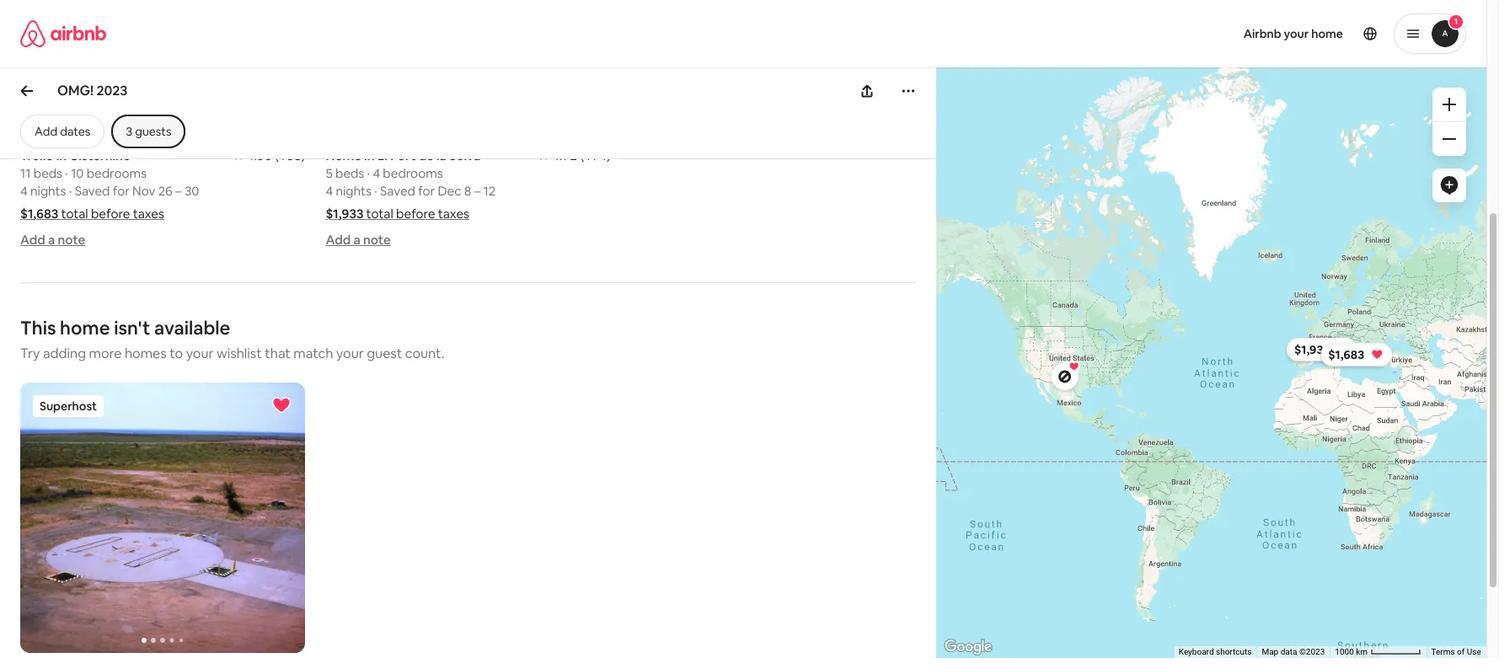 Task type: locate. For each thing, give the bounding box(es) containing it.
saved down port
[[380, 183, 416, 199]]

trullo in cisternino 11 beds · 10 bedrooms 4 nights · saved for nov 26 – 30 $1,683 total before taxes
[[20, 147, 199, 221]]

that
[[265, 344, 291, 362]]

$1,683 inside trullo in cisternino 11 beds · 10 bedrooms 4 nights · saved for nov 26 – 30 $1,683 total before taxes
[[20, 205, 58, 221]]

0 horizontal spatial 4
[[20, 183, 28, 199]]

0 horizontal spatial for
[[113, 183, 130, 199]]

0 horizontal spatial $1,933
[[326, 205, 364, 221]]

1 taxes from the left
[[133, 205, 164, 221]]

0 vertical spatial $1,683
[[20, 205, 58, 221]]

guests
[[135, 124, 172, 139]]

1 horizontal spatial in
[[364, 147, 375, 163]]

$1,683 inside button
[[1330, 347, 1366, 362]]

1 horizontal spatial home
[[1312, 26, 1344, 41]]

note
[[58, 231, 85, 247], [363, 231, 391, 247]]

add
[[35, 124, 57, 139], [20, 231, 45, 247], [326, 231, 351, 247]]

trullo
[[20, 147, 54, 163]]

wishlist
[[217, 344, 262, 362]]

nights down the home at the top of page
[[336, 183, 372, 199]]

2 for from the left
[[418, 183, 435, 199]]

note for $1,683
[[58, 231, 85, 247]]

0 horizontal spatial taxes
[[133, 205, 164, 221]]

1 horizontal spatial $1,933
[[1296, 342, 1331, 357]]

before down cisternino
[[91, 205, 130, 221]]

$1,933 inside home in el port de la selva 5 beds · 4 bedrooms 4 nights · saved for dec 8 – 12 $1,933 total before taxes
[[326, 205, 364, 221]]

2 bedrooms from the left
[[383, 165, 443, 181]]

1 bedrooms from the left
[[87, 165, 147, 181]]

for left nov
[[113, 183, 130, 199]]

add a note button down 10
[[20, 231, 85, 247]]

group
[[20, 382, 306, 653]]

total
[[61, 205, 88, 221], [366, 205, 394, 221]]

terms of use
[[1432, 648, 1482, 657]]

11
[[20, 165, 31, 181]]

2 in from the left
[[364, 147, 375, 163]]

in for 11 beds
[[56, 147, 67, 163]]

in inside trullo in cisternino 11 beds · 10 bedrooms 4 nights · saved for nov 26 – 30 $1,683 total before taxes
[[56, 147, 67, 163]]

0 horizontal spatial a
[[48, 231, 55, 247]]

4 down el
[[373, 165, 380, 181]]

data
[[1282, 648, 1298, 657]]

1 – from the left
[[175, 183, 182, 199]]

2 add a note button from the left
[[326, 231, 391, 247]]

1 horizontal spatial saved
[[380, 183, 416, 199]]

1 beds from the left
[[34, 165, 62, 181]]

beds
[[34, 165, 62, 181], [336, 165, 364, 181]]

1 horizontal spatial note
[[363, 231, 391, 247]]

before
[[91, 205, 130, 221], [396, 205, 435, 221]]

1 horizontal spatial taxes
[[438, 205, 470, 221]]

2 – from the left
[[475, 183, 481, 199]]

airbnb your home link
[[1234, 16, 1354, 51]]

a for $1,933
[[354, 231, 361, 247]]

add a note button down 5
[[326, 231, 391, 247]]

google image
[[941, 637, 997, 658]]

$1,933
[[326, 205, 364, 221], [1296, 342, 1331, 357]]

bedrooms down port
[[383, 165, 443, 181]]

1 vertical spatial $1,683
[[1330, 347, 1366, 362]]

adding
[[43, 344, 86, 362]]

in for 5 beds
[[364, 147, 375, 163]]

1 horizontal spatial add a note button
[[326, 231, 391, 247]]

nights
[[30, 183, 66, 199], [336, 183, 372, 199]]

1 horizontal spatial your
[[336, 344, 364, 362]]

0 horizontal spatial nights
[[30, 183, 66, 199]]

1 horizontal spatial add a note
[[326, 231, 391, 247]]

4.72 (174)
[[552, 147, 611, 163]]

0 horizontal spatial in
[[56, 147, 67, 163]]

4.95
[[247, 147, 272, 163]]

0 horizontal spatial add a note
[[20, 231, 85, 247]]

try
[[20, 344, 40, 362]]

keyboard shortcuts
[[1180, 648, 1253, 657]]

– inside home in el port de la selva 5 beds · 4 bedrooms 4 nights · saved for dec 8 – 12 $1,933 total before taxes
[[475, 183, 481, 199]]

bedrooms
[[87, 165, 147, 181], [383, 165, 443, 181]]

saved down 10
[[75, 183, 110, 199]]

taxes inside trullo in cisternino 11 beds · 10 bedrooms 4 nights · saved for nov 26 – 30 $1,683 total before taxes
[[133, 205, 164, 221]]

0 horizontal spatial beds
[[34, 165, 62, 181]]

1 add a note button from the left
[[20, 231, 85, 247]]

add a note
[[20, 231, 85, 247], [326, 231, 391, 247]]

shortcuts
[[1217, 648, 1253, 657]]

add a note button for $1,933
[[326, 231, 391, 247]]

beds down the home at the top of page
[[336, 165, 364, 181]]

add a note down 5
[[326, 231, 391, 247]]

0 vertical spatial $1,933
[[326, 205, 364, 221]]

1 vertical spatial $1,933
[[1296, 342, 1331, 357]]

home inside profile element
[[1312, 26, 1344, 41]]

(138)
[[275, 147, 306, 163]]

total down 10
[[61, 205, 88, 221]]

home right airbnb
[[1312, 26, 1344, 41]]

0 horizontal spatial add a note button
[[20, 231, 85, 247]]

0 horizontal spatial total
[[61, 205, 88, 221]]

in left el
[[364, 147, 375, 163]]

add up "trullo"
[[35, 124, 57, 139]]

dates
[[60, 124, 91, 139]]

2 beds from the left
[[336, 165, 364, 181]]

26
[[158, 183, 173, 199]]

2 total from the left
[[366, 205, 394, 221]]

$1,933 inside 'button'
[[1296, 342, 1331, 357]]

2 nights from the left
[[336, 183, 372, 199]]

for
[[113, 183, 130, 199], [418, 183, 435, 199]]

4 down 11
[[20, 183, 28, 199]]

in inside home in el port de la selva 5 beds · 4 bedrooms 4 nights · saved for dec 8 – 12 $1,933 total before taxes
[[364, 147, 375, 163]]

add dates
[[35, 124, 91, 139]]

in down add dates
[[56, 147, 67, 163]]

add a note down 10
[[20, 231, 85, 247]]

your right match
[[336, 344, 364, 362]]

30
[[185, 183, 199, 199]]

2 note from the left
[[363, 231, 391, 247]]

terms
[[1432, 648, 1456, 657]]

1 add a note from the left
[[20, 231, 85, 247]]

– right the 8
[[475, 183, 481, 199]]

port
[[390, 147, 416, 163]]

2 saved from the left
[[380, 183, 416, 199]]

more
[[89, 344, 122, 362]]

0 horizontal spatial before
[[91, 205, 130, 221]]

0 horizontal spatial note
[[58, 231, 85, 247]]

nights inside trullo in cisternino 11 beds · 10 bedrooms 4 nights · saved for nov 26 – 30 $1,683 total before taxes
[[30, 183, 66, 199]]

·
[[65, 165, 68, 181], [367, 165, 370, 181], [69, 183, 72, 199], [375, 183, 378, 199]]

1 horizontal spatial $1,683
[[1330, 347, 1366, 362]]

0 horizontal spatial $1,683
[[20, 205, 58, 221]]

0 horizontal spatial saved
[[75, 183, 110, 199]]

note down 10
[[58, 231, 85, 247]]

beds down "trullo"
[[34, 165, 62, 181]]

note down home in el port de la selva 5 beds · 4 bedrooms 4 nights · saved for dec 8 – 12 $1,933 total before taxes
[[363, 231, 391, 247]]

for left dec
[[418, 183, 435, 199]]

1 horizontal spatial nights
[[336, 183, 372, 199]]

your
[[1285, 26, 1310, 41], [186, 344, 214, 362], [336, 344, 364, 362]]

bedrooms down cisternino
[[87, 165, 147, 181]]

to
[[170, 344, 183, 362]]

1 horizontal spatial for
[[418, 183, 435, 199]]

1 note from the left
[[58, 231, 85, 247]]

1 horizontal spatial total
[[366, 205, 394, 221]]

in
[[56, 147, 67, 163], [364, 147, 375, 163]]

1 saved from the left
[[75, 183, 110, 199]]

2 a from the left
[[354, 231, 361, 247]]

saved
[[75, 183, 110, 199], [380, 183, 416, 199]]

1 nights from the left
[[30, 183, 66, 199]]

0 vertical spatial home
[[1312, 26, 1344, 41]]

1 total from the left
[[61, 205, 88, 221]]

1 before from the left
[[91, 205, 130, 221]]

this home isn't available try adding more homes to your wishlist that match your guest count.
[[20, 316, 445, 362]]

2 before from the left
[[396, 205, 435, 221]]

4
[[373, 165, 380, 181], [20, 183, 28, 199], [326, 183, 333, 199]]

homes
[[125, 344, 167, 362]]

google map
including 3 saved stays. region
[[884, 30, 1500, 658]]

a down home in el port de la selva 5 beds · 4 bedrooms 4 nights · saved for dec 8 – 12 $1,933 total before taxes
[[354, 231, 361, 247]]

your right airbnb
[[1285, 26, 1310, 41]]

1 vertical spatial home
[[60, 316, 110, 339]]

nights down 11
[[30, 183, 66, 199]]

add down 5
[[326, 231, 351, 247]]

1 for from the left
[[113, 183, 130, 199]]

taxes down dec
[[438, 205, 470, 221]]

(174)
[[580, 147, 611, 163]]

2 add a note from the left
[[326, 231, 391, 247]]

home up 'more'
[[60, 316, 110, 339]]

1 horizontal spatial a
[[354, 231, 361, 247]]

1000 km button
[[1331, 647, 1427, 658]]

dec
[[438, 183, 462, 199]]

$1,683
[[20, 205, 58, 221], [1330, 347, 1366, 362]]

map
[[1263, 648, 1279, 657]]

use
[[1468, 648, 1482, 657]]

omg! 2023
[[57, 82, 128, 99]]

add for home in el port de la selva 5 beds · 4 bedrooms 4 nights · saved for dec 8 – 12 $1,933 total before taxes
[[326, 231, 351, 247]]

4 down 5
[[326, 183, 333, 199]]

add a note button
[[20, 231, 85, 247], [326, 231, 391, 247]]

your right to
[[186, 344, 214, 362]]

airbnb
[[1244, 26, 1282, 41]]

before down "de"
[[396, 205, 435, 221]]

total down el
[[366, 205, 394, 221]]

– right 26
[[175, 183, 182, 199]]

1 in from the left
[[56, 147, 67, 163]]

1 horizontal spatial before
[[396, 205, 435, 221]]

add down 11
[[20, 231, 45, 247]]

before inside home in el port de la selva 5 beds · 4 bedrooms 4 nights · saved for dec 8 – 12 $1,933 total before taxes
[[396, 205, 435, 221]]

1 horizontal spatial –
[[475, 183, 481, 199]]

1 horizontal spatial bedrooms
[[383, 165, 443, 181]]

–
[[175, 183, 182, 199], [475, 183, 481, 199]]

2 taxes from the left
[[438, 205, 470, 221]]

a down trullo in cisternino 11 beds · 10 bedrooms 4 nights · saved for nov 26 – 30 $1,683 total before taxes
[[48, 231, 55, 247]]

0 horizontal spatial –
[[175, 183, 182, 199]]

isn't available
[[114, 316, 230, 339]]

2 horizontal spatial your
[[1285, 26, 1310, 41]]

taxes down nov
[[133, 205, 164, 221]]

a
[[48, 231, 55, 247], [354, 231, 361, 247]]

0 horizontal spatial bedrooms
[[87, 165, 147, 181]]

1 a from the left
[[48, 231, 55, 247]]

taxes
[[133, 205, 164, 221], [438, 205, 470, 221]]

home
[[1312, 26, 1344, 41], [60, 316, 110, 339]]

1 button
[[1395, 13, 1467, 54]]

remove from wishlist: place to stay in roswell image
[[272, 395, 292, 415]]

1 horizontal spatial beds
[[336, 165, 364, 181]]

0 horizontal spatial home
[[60, 316, 110, 339]]



Task type: describe. For each thing, give the bounding box(es) containing it.
airbnb your home
[[1244, 26, 1344, 41]]

4.72
[[552, 147, 578, 163]]

1000
[[1336, 648, 1355, 657]]

terms of use link
[[1432, 648, 1482, 657]]

4.72 out of 5 average rating,  174 reviews image
[[539, 147, 611, 163]]

selva
[[449, 147, 481, 163]]

for inside trullo in cisternino 11 beds · 10 bedrooms 4 nights · saved for nov 26 – 30 $1,683 total before taxes
[[113, 183, 130, 199]]

zoom in image
[[1443, 98, 1457, 111]]

3
[[126, 124, 133, 139]]

– inside trullo in cisternino 11 beds · 10 bedrooms 4 nights · saved for nov 26 – 30 $1,683 total before taxes
[[175, 183, 182, 199]]

keyboard shortcuts button
[[1180, 647, 1253, 658]]

10
[[71, 165, 84, 181]]

saved inside home in el port de la selva 5 beds · 4 bedrooms 4 nights · saved for dec 8 – 12 $1,933 total before taxes
[[380, 183, 416, 199]]

12
[[484, 183, 496, 199]]

omg!
[[57, 82, 94, 99]]

el
[[378, 147, 388, 163]]

4 inside trullo in cisternino 11 beds · 10 bedrooms 4 nights · saved for nov 26 – 30 $1,683 total before taxes
[[20, 183, 28, 199]]

bedrooms inside home in el port de la selva 5 beds · 4 bedrooms 4 nights · saved for dec 8 – 12 $1,933 total before taxes
[[383, 165, 443, 181]]

5
[[326, 165, 333, 181]]

note for $1,933
[[363, 231, 391, 247]]

©2023
[[1300, 648, 1326, 657]]

4.95 out of 5 average rating,  138 reviews image
[[233, 147, 306, 163]]

4.95 (138)
[[247, 147, 306, 163]]

bedrooms inside trullo in cisternino 11 beds · 10 bedrooms 4 nights · saved for nov 26 – 30 $1,683 total before taxes
[[87, 165, 147, 181]]

km
[[1357, 648, 1369, 657]]

profile element
[[764, 0, 1467, 67]]

nights inside home in el port de la selva 5 beds · 4 bedrooms 4 nights · saved for dec 8 – 12 $1,933 total before taxes
[[336, 183, 372, 199]]

2023
[[96, 82, 128, 99]]

beds inside home in el port de la selva 5 beds · 4 bedrooms 4 nights · saved for dec 8 – 12 $1,933 total before taxes
[[336, 165, 364, 181]]

your inside profile element
[[1285, 26, 1310, 41]]

add a note for $1,933
[[326, 231, 391, 247]]

this
[[20, 316, 56, 339]]

add a place to the map image
[[1440, 175, 1460, 196]]

0 horizontal spatial your
[[186, 344, 214, 362]]

cisternino
[[69, 147, 131, 163]]

3 guests button
[[112, 115, 186, 148]]

home inside this home isn't available try adding more homes to your wishlist that match your guest count.
[[60, 316, 110, 339]]

map data ©2023
[[1263, 648, 1326, 657]]

a for $1,683
[[48, 231, 55, 247]]

home
[[326, 147, 362, 163]]

nov
[[132, 183, 155, 199]]

add a note button for $1,683
[[20, 231, 85, 247]]

beds inside trullo in cisternino 11 beds · 10 bedrooms 4 nights · saved for nov 26 – 30 $1,683 total before taxes
[[34, 165, 62, 181]]

1000 km
[[1336, 648, 1371, 657]]

match
[[294, 344, 333, 362]]

$1,933 button
[[1288, 338, 1359, 361]]

$1,683 button
[[1322, 343, 1393, 366]]

add a note for $1,683
[[20, 231, 85, 247]]

guest count.
[[367, 344, 445, 362]]

add dates button
[[20, 115, 105, 148]]

keyboard
[[1180, 648, 1215, 657]]

total inside home in el port de la selva 5 beds · 4 bedrooms 4 nights · saved for dec 8 – 12 $1,933 total before taxes
[[366, 205, 394, 221]]

3 guests
[[126, 124, 172, 139]]

for inside home in el port de la selva 5 beds · 4 bedrooms 4 nights · saved for dec 8 – 12 $1,933 total before taxes
[[418, 183, 435, 199]]

2 horizontal spatial 4
[[373, 165, 380, 181]]

1 horizontal spatial 4
[[326, 183, 333, 199]]

taxes inside home in el port de la selva 5 beds · 4 bedrooms 4 nights · saved for dec 8 – 12 $1,933 total before taxes
[[438, 205, 470, 221]]

of
[[1458, 648, 1466, 657]]

8
[[464, 183, 472, 199]]

before inside trullo in cisternino 11 beds · 10 bedrooms 4 nights · saved for nov 26 – 30 $1,683 total before taxes
[[91, 205, 130, 221]]

add inside dropdown button
[[35, 124, 57, 139]]

saved inside trullo in cisternino 11 beds · 10 bedrooms 4 nights · saved for nov 26 – 30 $1,683 total before taxes
[[75, 183, 110, 199]]

total inside trullo in cisternino 11 beds · 10 bedrooms 4 nights · saved for nov 26 – 30 $1,683 total before taxes
[[61, 205, 88, 221]]

zoom out image
[[1443, 132, 1457, 146]]

home in el port de la selva 5 beds · 4 bedrooms 4 nights · saved for dec 8 – 12 $1,933 total before taxes
[[326, 147, 496, 221]]

de
[[419, 147, 434, 163]]

add for trullo in cisternino 11 beds · 10 bedrooms 4 nights · saved for nov 26 – 30 $1,683 total before taxes
[[20, 231, 45, 247]]

1
[[1455, 16, 1459, 27]]

la
[[437, 147, 447, 163]]



Task type: vqa. For each thing, say whether or not it's contained in the screenshot.
rightmost taxes
yes



